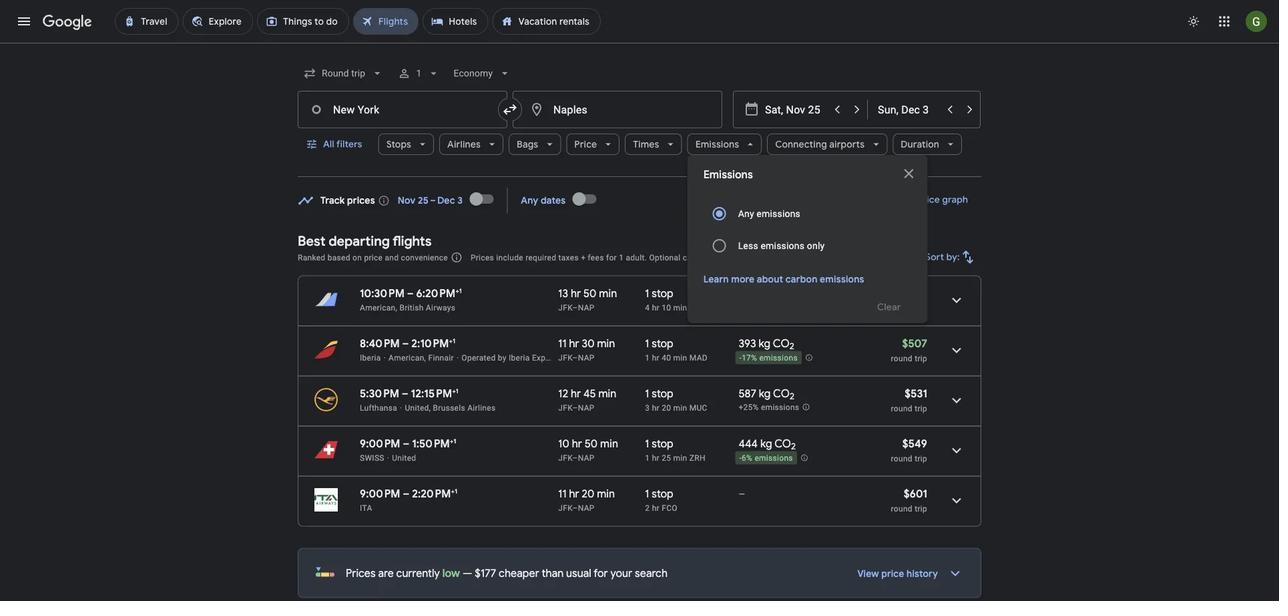 Task type: vqa. For each thing, say whether or not it's contained in the screenshot.
the 200 ft button
no



Task type: locate. For each thing, give the bounding box(es) containing it.
1 vertical spatial any
[[739, 208, 755, 219]]

dates
[[541, 195, 566, 207]]

0 horizontal spatial prices
[[346, 566, 376, 580]]

round down "$507"
[[891, 354, 913, 363]]

duration button
[[893, 128, 963, 160]]

1 horizontal spatial 3
[[645, 403, 650, 412]]

 image
[[457, 353, 459, 362]]

stop inside 1 stop 4 hr 10 min lhr
[[652, 287, 674, 300]]

nap down total duration 11 hr 20 min. element at the bottom
[[578, 503, 595, 513]]

total duration 10 hr 50 min. element
[[559, 437, 645, 453]]

10 inside 1 stop 4 hr 10 min lhr
[[662, 303, 671, 312]]

1 stop flight. element for 13 hr 50 min
[[645, 287, 674, 302]]

any for any dates
[[521, 195, 539, 207]]

0 horizontal spatial 10
[[559, 437, 570, 451]]

leaves john f. kennedy international airport at 10:30 pm on saturday, november 25 and arrives at naples international airport at 6:20 pm on sunday, november 26. element
[[360, 287, 462, 300]]

None search field
[[298, 57, 982, 323]]

0 vertical spatial 11
[[559, 337, 567, 350]]

track prices
[[321, 195, 375, 207]]

nap inside the 11 hr 20 min jfk – nap
[[578, 503, 595, 513]]

2 up +25% emissions
[[790, 391, 795, 402]]

1 stop from the top
[[652, 287, 674, 300]]

0 vertical spatial 9:00 pm
[[360, 437, 401, 451]]

co for 444 kg co 2
[[775, 437, 792, 451]]

co up -6% emissions
[[775, 437, 792, 451]]

 image left united
[[387, 453, 390, 463]]

nap down the 45
[[578, 403, 595, 412]]

20 down 10 hr 50 min jfk – nap
[[582, 487, 595, 501]]

round inside $549 round trip
[[891, 454, 913, 463]]

4 stop from the top
[[652, 437, 674, 451]]

stop up fco
[[652, 487, 674, 501]]

stop inside 1 stop 3 hr 20 min muc
[[652, 387, 674, 400]]

emissions inside popup button
[[696, 138, 740, 150]]

view
[[858, 568, 880, 580]]

hr left 30 on the left of the page
[[569, 337, 580, 350]]

11 down 10 hr 50 min jfk – nap
[[559, 487, 567, 501]]

min right 25
[[674, 453, 688, 463]]

charges
[[683, 253, 713, 262]]

4 jfk from the top
[[559, 453, 573, 463]]

+ up airways on the bottom
[[456, 287, 459, 295]]

kg up +25% emissions
[[759, 387, 771, 400]]

round inside $531 round trip
[[891, 404, 913, 413]]

min inside 1 stop 1 hr 40 min mad
[[674, 353, 688, 362]]

– down total duration 13 hr 50 min. element
[[573, 303, 578, 312]]

any up less at the top right of the page
[[739, 208, 755, 219]]

hr right 13 on the top of page
[[571, 287, 581, 300]]

1 vertical spatial 9:00 pm
[[360, 487, 401, 501]]

2 round from the top
[[891, 354, 913, 363]]

1 horizontal spatial any
[[739, 208, 755, 219]]

0 horizontal spatial price
[[575, 138, 597, 150]]

min inside 12 hr 45 min jfk – nap
[[599, 387, 617, 400]]

3 jfk from the top
[[559, 403, 573, 412]]

american, british airways
[[360, 303, 456, 312]]

trip down "$507"
[[915, 354, 928, 363]]

hr inside 13 hr 50 min jfk – nap
[[571, 287, 581, 300]]

1 horizontal spatial and
[[715, 253, 729, 262]]

1 horizontal spatial price
[[918, 194, 940, 206]]

co inside '393 kg co 2'
[[773, 337, 790, 350]]

united,
[[405, 403, 431, 412]]

optional
[[650, 253, 681, 262]]

jfk down total duration 10 hr 50 min. 'element'
[[559, 453, 573, 463]]

0 vertical spatial -
[[740, 353, 742, 363]]

5 1 stop flight. element from the top
[[645, 487, 674, 503]]

any
[[521, 195, 539, 207], [739, 208, 755, 219]]

$177
[[475, 566, 497, 580]]

iberia
[[360, 353, 381, 362], [509, 353, 530, 362]]

2 9:00 pm from the top
[[360, 487, 401, 501]]

Departure text field
[[766, 92, 827, 128]]

0 horizontal spatial  image
[[384, 353, 386, 362]]

0 vertical spatial price
[[575, 138, 597, 150]]

any left dates
[[521, 195, 539, 207]]

13
[[559, 287, 569, 300]]

5 nap from the top
[[578, 503, 595, 513]]

emissions right times popup button
[[696, 138, 740, 150]]

nap inside 13 hr 50 min jfk – nap
[[578, 303, 595, 312]]

2 11 from the top
[[559, 487, 567, 501]]

stop up layover (1 of 1) is a 4 hr 10 min layover at heathrow airport in london. element
[[652, 287, 674, 300]]

17%
[[742, 353, 758, 363]]

1 and from the left
[[385, 253, 399, 262]]

1 vertical spatial -
[[740, 454, 742, 463]]

3 nap from the top
[[578, 403, 595, 412]]

stop for 13 hr 50 min
[[652, 287, 674, 300]]

trip inside "$484 round trip"
[[915, 304, 928, 313]]

nap for 13 hr 50 min
[[578, 303, 595, 312]]

min right 13 on the top of page
[[599, 287, 617, 300]]

round down 531 us dollars text box
[[891, 404, 913, 413]]

nap inside 10 hr 50 min jfk – nap
[[578, 453, 595, 463]]

1 inside the 1 stop 2 hr fco
[[645, 487, 650, 501]]

-
[[740, 353, 742, 363], [740, 454, 742, 463]]

total duration 13 hr 50 min. element
[[559, 287, 645, 302]]

5:30 pm – 12:15 pm + 1
[[360, 387, 459, 400]]

50 right 13 on the top of page
[[584, 287, 597, 300]]

+ inside 8:40 pm – 2:10 pm + 1
[[449, 337, 453, 345]]

departing
[[329, 232, 390, 249]]

min inside 10 hr 50 min jfk – nap
[[601, 437, 619, 451]]

0 horizontal spatial fees
[[588, 253, 604, 262]]

 image
[[384, 353, 386, 362], [387, 453, 390, 463]]

4 nap from the top
[[578, 453, 595, 463]]

2 stop from the top
[[652, 337, 674, 350]]

muc
[[690, 403, 708, 412]]

50 inside 10 hr 50 min jfk – nap
[[585, 437, 598, 451]]

2 inside 444 kg co 2
[[792, 441, 796, 452]]

hr down 10 hr 50 min jfk – nap
[[569, 487, 580, 501]]

11 for 11 hr 20 min
[[559, 487, 567, 501]]

– inside 12 hr 45 min jfk – nap
[[573, 403, 578, 412]]

hr right 4
[[652, 303, 660, 312]]

0 horizontal spatial price
[[364, 253, 383, 262]]

+ right taxes in the top left of the page
[[581, 253, 586, 262]]

1 vertical spatial 50
[[585, 437, 598, 451]]

min right 30 on the left of the page
[[597, 337, 615, 350]]

emissions
[[757, 208, 801, 219], [761, 240, 805, 251], [820, 273, 865, 285], [760, 353, 798, 363], [761, 403, 800, 412], [755, 454, 793, 463]]

2 inside '393 kg co 2'
[[790, 341, 795, 352]]

2:10 pm
[[412, 337, 449, 350]]

nap for 10 hr 50 min
[[578, 453, 595, 463]]

trip down the $484
[[915, 304, 928, 313]]

trip down the 549 us dollars text box
[[915, 454, 928, 463]]

25
[[662, 453, 671, 463]]

1 stop flight. element up fco
[[645, 487, 674, 503]]

+ for 2:20 pm
[[451, 487, 455, 495]]

trip inside $549 round trip
[[915, 454, 928, 463]]

prices
[[471, 253, 494, 262], [346, 566, 376, 580]]

jfk inside 10 hr 50 min jfk – nap
[[559, 453, 573, 463]]

round for $507
[[891, 354, 913, 363]]

kg down about
[[761, 287, 773, 300]]

swiss
[[360, 453, 385, 463]]

co up +25% emissions
[[773, 387, 790, 400]]

+ inside 10:30 pm – 6:20 pm + 1
[[456, 287, 459, 295]]

iberia right by
[[509, 353, 530, 362]]

2 for 444
[[792, 441, 796, 452]]

1 stop flight. element down 40
[[645, 387, 674, 402]]

round inside the $601 round trip
[[891, 504, 913, 513]]

price right the view
[[882, 568, 905, 580]]

track
[[321, 195, 345, 207]]

1 horizontal spatial 10
[[662, 303, 671, 312]]

min left muc
[[674, 403, 688, 412]]

price inside button
[[918, 194, 940, 206]]

10 down 12 hr 45 min jfk – nap in the bottom of the page
[[559, 437, 570, 451]]

3 stop from the top
[[652, 387, 674, 400]]

1 vertical spatial american,
[[389, 353, 426, 362]]

0 horizontal spatial any
[[521, 195, 539, 207]]

and left bag
[[715, 253, 729, 262]]

sort
[[926, 251, 945, 263]]

total duration 11 hr 30 min. element
[[559, 337, 645, 352]]

2 nap from the top
[[578, 353, 595, 362]]

1 jfk from the top
[[559, 303, 573, 312]]

jfk inside 12 hr 45 min jfk – nap
[[559, 403, 573, 412]]

1 vertical spatial price
[[918, 194, 940, 206]]

total duration 11 hr 20 min. element
[[559, 487, 645, 503]]

hr inside the 1 stop 2 hr fco
[[652, 503, 660, 513]]

11 inside 11 hr 30 min jfk – nap
[[559, 337, 567, 350]]

1 vertical spatial 11
[[559, 487, 567, 501]]

+ for 12:15 pm
[[452, 387, 456, 395]]

min right 40
[[674, 353, 688, 362]]

all filters button
[[298, 128, 373, 160]]

co inside 587 kg co 2
[[773, 387, 790, 400]]

10 hr 50 min jfk – nap
[[559, 437, 619, 463]]

550
[[739, 287, 758, 300]]

–
[[407, 287, 414, 300], [573, 303, 578, 312], [403, 337, 409, 350], [573, 353, 578, 362], [402, 387, 409, 400], [573, 403, 578, 412], [403, 437, 410, 451], [573, 453, 578, 463], [403, 487, 410, 501], [739, 487, 746, 501], [573, 503, 578, 513]]

2 inside 587 kg co 2
[[790, 391, 795, 402]]

emissions down '393 kg co 2'
[[760, 353, 798, 363]]

trip inside the $601 round trip
[[915, 504, 928, 513]]

2 jfk from the top
[[559, 353, 573, 362]]

2 fees from the left
[[748, 253, 764, 262]]

+ inside the 9:00 pm – 1:50 pm + 1
[[450, 437, 454, 445]]

5 stop from the top
[[652, 487, 674, 501]]

0 vertical spatial prices
[[471, 253, 494, 262]]

kg inside 587 kg co 2
[[759, 387, 771, 400]]

trip inside $531 round trip
[[915, 404, 928, 413]]

hr left muc
[[652, 403, 660, 412]]

6%
[[742, 454, 753, 463]]

layover (1 of 1) is a 2 hr layover at leonardo da vinci–fiumicino airport in rome. element
[[645, 503, 732, 513]]

- down 444
[[740, 454, 742, 463]]

+ up 'united, brussels airlines'
[[452, 387, 456, 395]]

1 horizontal spatial  image
[[387, 453, 390, 463]]

– inside 10 hr 50 min jfk – nap
[[573, 453, 578, 463]]

nap down total duration 10 hr 50 min. 'element'
[[578, 453, 595, 463]]

price
[[364, 253, 383, 262], [882, 568, 905, 580]]

4 1 stop flight. element from the top
[[645, 437, 674, 453]]

trip down $601 text box
[[915, 504, 928, 513]]

learn
[[704, 273, 729, 285]]

price
[[575, 138, 597, 150], [918, 194, 940, 206]]

8:40 pm – 2:10 pm + 1
[[360, 337, 456, 350]]

3 inside 1 stop 3 hr 20 min muc
[[645, 403, 650, 412]]

1 vertical spatial 3
[[645, 403, 650, 412]]

min inside 13 hr 50 min jfk – nap
[[599, 287, 617, 300]]

 image for 8:40 pm
[[384, 353, 386, 362]]

$549
[[903, 437, 928, 451]]

and down "flights"
[[385, 253, 399, 262]]

1 nap from the top
[[578, 303, 595, 312]]

less emissions only
[[739, 240, 825, 251]]

stop inside the 1 stop 2 hr fco
[[652, 487, 674, 501]]

1 fees from the left
[[588, 253, 604, 262]]

+ inside "5:30 pm – 12:15 pm + 1"
[[452, 387, 456, 395]]

1 vertical spatial 20
[[582, 487, 595, 501]]

1 stop flight. element for 11 hr 20 min
[[645, 487, 674, 503]]

only
[[807, 240, 825, 251]]

2 trip from the top
[[915, 354, 928, 363]]

3
[[458, 195, 463, 207], [645, 403, 650, 412]]

price inside popup button
[[575, 138, 597, 150]]

stop up 40
[[652, 337, 674, 350]]

1 stop flight. element up 40
[[645, 337, 674, 352]]

jfk for 10 hr 50 min
[[559, 453, 573, 463]]

nap
[[578, 303, 595, 312], [578, 353, 595, 362], [578, 403, 595, 412], [578, 453, 595, 463], [578, 503, 595, 513]]

4 round from the top
[[891, 454, 913, 463]]

fees down less at the top right of the page
[[748, 253, 764, 262]]

3 inside find the best price region
[[458, 195, 463, 207]]

1 vertical spatial emissions
[[704, 168, 753, 182]]

kg inside '393 kg co 2'
[[759, 337, 771, 350]]

Departure time: 8:40 PM. text field
[[360, 337, 400, 350]]

+ up finnair
[[449, 337, 453, 345]]

low
[[443, 566, 460, 580]]

11 up express
[[559, 337, 567, 350]]

nap inside 12 hr 45 min jfk – nap
[[578, 403, 595, 412]]

price right the on
[[364, 253, 383, 262]]

3 for stop
[[645, 403, 650, 412]]

leaves john f. kennedy international airport at 9:00 pm on saturday, november 25 and arrives at naples international airport at 2:20 pm on sunday, november 26. element
[[360, 487, 458, 501]]

5 round from the top
[[891, 504, 913, 513]]

50 for 13
[[584, 287, 597, 300]]

taxes
[[559, 253, 579, 262]]

stop inside 1 stop 1 hr 40 min mad
[[652, 337, 674, 350]]

1 vertical spatial  image
[[387, 453, 390, 463]]

nap inside 11 hr 30 min jfk – nap
[[578, 353, 595, 362]]

2 left fco
[[645, 503, 650, 513]]

- down '393'
[[740, 353, 742, 363]]

30
[[582, 337, 595, 350]]

2 1 stop flight. element from the top
[[645, 337, 674, 352]]

0 vertical spatial 10
[[662, 303, 671, 312]]

Arrival time: 1:50 PM on  Sunday, November 26. text field
[[412, 437, 457, 451]]

10:30 pm – 6:20 pm + 1
[[360, 287, 462, 300]]

price right bags popup button
[[575, 138, 597, 150]]

co inside 444 kg co 2
[[775, 437, 792, 451]]

1 vertical spatial prices
[[346, 566, 376, 580]]

on
[[353, 253, 362, 262]]

hr inside 11 hr 30 min jfk – nap
[[569, 337, 580, 350]]

stop inside the 1 stop 1 hr 25 min zrh
[[652, 437, 674, 451]]

co up -17% emissions
[[773, 337, 790, 350]]

kg inside 444 kg co 2
[[761, 437, 773, 451]]

min left lhr
[[674, 303, 688, 312]]

prices are currently low — $177 cheaper than usual for your search
[[346, 566, 668, 580]]

0 vertical spatial american,
[[360, 303, 398, 312]]

– down total duration 10 hr 50 min. 'element'
[[573, 453, 578, 463]]

layover (1 of 1) is a 4 hr 10 min layover at heathrow airport in london. element
[[645, 302, 732, 313]]

nov
[[398, 195, 416, 207]]

nap down 30 on the left of the page
[[578, 353, 595, 362]]

9:00 pm up the ita
[[360, 487, 401, 501]]

1 inside 1 stop 3 hr 20 min muc
[[645, 387, 650, 400]]

0 vertical spatial 20
[[662, 403, 671, 412]]

1 inside the 9:00 pm – 1:50 pm + 1
[[454, 437, 457, 445]]

1 stop flight. element for 12 hr 45 min
[[645, 387, 674, 402]]

1 inside 1 "popup button"
[[416, 68, 422, 79]]

549 US dollars text field
[[903, 437, 928, 451]]

12 hr 45 min jfk – nap
[[559, 387, 617, 412]]

fees right taxes in the top left of the page
[[588, 253, 604, 262]]

bags
[[517, 138, 539, 150]]

9:00 pm
[[360, 437, 401, 451], [360, 487, 401, 501]]

1 trip from the top
[[915, 304, 928, 313]]

10
[[662, 303, 671, 312], [559, 437, 570, 451]]

$601 round trip
[[891, 487, 928, 513]]

—
[[463, 566, 473, 580]]

learn more about carbon emissions link
[[704, 273, 865, 285]]

1 1 stop flight. element from the top
[[645, 287, 674, 302]]

Departure time: 9:00 PM. text field
[[360, 487, 401, 501]]

0 vertical spatial  image
[[384, 353, 386, 362]]

+ for 2:10 pm
[[449, 337, 453, 345]]

0 horizontal spatial 20
[[582, 487, 595, 501]]

stop for 12 hr 45 min
[[652, 387, 674, 400]]

$531 round trip
[[891, 387, 928, 413]]

0 vertical spatial for
[[606, 253, 617, 262]]

stop up 25
[[652, 437, 674, 451]]

1 stop 3 hr 20 min muc
[[645, 387, 708, 412]]

20 left muc
[[662, 403, 671, 412]]

1 vertical spatial price
[[882, 568, 905, 580]]

jfk inside 13 hr 50 min jfk – nap
[[559, 303, 573, 312]]

484 US dollars text field
[[902, 287, 928, 300]]

prices for prices are currently low — $177 cheaper than usual for your search
[[346, 566, 376, 580]]

jfk inside the 11 hr 20 min jfk – nap
[[559, 503, 573, 513]]

+25%
[[739, 403, 759, 412]]

trip down 531 us dollars text box
[[915, 404, 928, 413]]

trip for $601
[[915, 504, 928, 513]]

None text field
[[513, 91, 723, 128]]

2 - from the top
[[740, 454, 742, 463]]

4 trip from the top
[[915, 454, 928, 463]]

1 vertical spatial airlines
[[468, 403, 496, 412]]

0 vertical spatial any
[[521, 195, 539, 207]]

– up united,
[[402, 387, 409, 400]]

graph
[[943, 194, 969, 206]]

stop up layover (1 of 1) is a 3 hr 20 min layover at munich international airport in munich. element
[[652, 387, 674, 400]]

round inside "$484 round trip"
[[891, 304, 913, 313]]

brussels
[[433, 403, 466, 412]]

0 vertical spatial 3
[[458, 195, 463, 207]]

1 stop flight. element for 11 hr 30 min
[[645, 337, 674, 352]]

prices right learn more about ranking image
[[471, 253, 494, 262]]

None field
[[298, 61, 390, 86], [448, 61, 517, 86], [298, 61, 390, 86], [448, 61, 517, 86]]

+ inside 9:00 pm – 2:20 pm + 1
[[451, 487, 455, 495]]

trip for $507
[[915, 354, 928, 363]]

3 for 25 – dec
[[458, 195, 463, 207]]

1 horizontal spatial prices
[[471, 253, 494, 262]]

0 horizontal spatial and
[[385, 253, 399, 262]]

price button
[[567, 128, 620, 160]]

co down learn more about carbon emissions
[[775, 287, 792, 300]]

kg
[[761, 287, 773, 300], [759, 337, 771, 350], [759, 387, 771, 400], [761, 437, 773, 451]]

1 stop flight. element
[[645, 287, 674, 302], [645, 337, 674, 352], [645, 387, 674, 402], [645, 437, 674, 453], [645, 487, 674, 503]]

bag fees button
[[731, 253, 764, 262]]

for
[[606, 253, 617, 262], [594, 566, 608, 580]]

12
[[559, 387, 569, 400]]

3 down total duration 12 hr 45 min. element
[[645, 403, 650, 412]]

507 US dollars text field
[[903, 337, 928, 350]]

0 vertical spatial emissions
[[696, 138, 740, 150]]

iberia down 8:40 pm
[[360, 353, 381, 362]]

hr inside 1 stop 3 hr 20 min muc
[[652, 403, 660, 412]]

more
[[732, 273, 755, 285]]

prices left are at the left
[[346, 566, 376, 580]]

11 hr 20 min jfk – nap
[[559, 487, 615, 513]]

- for 444
[[740, 454, 742, 463]]

0 horizontal spatial 3
[[458, 195, 463, 207]]

jfk up '12'
[[559, 353, 573, 362]]

adult.
[[626, 253, 647, 262]]

3 round from the top
[[891, 404, 913, 413]]

airlines right the brussels
[[468, 403, 496, 412]]

5 jfk from the top
[[559, 503, 573, 513]]

$549 round trip
[[891, 437, 928, 463]]

None text field
[[298, 91, 508, 128]]

hr right '12'
[[571, 387, 581, 400]]

airlines right the stops popup button
[[448, 138, 481, 150]]

1 11 from the top
[[559, 337, 567, 350]]

1 horizontal spatial 20
[[662, 403, 671, 412]]

nap for 12 hr 45 min
[[578, 403, 595, 412]]

Arrival time: 12:15 PM on  Sunday, November 26. text field
[[411, 387, 459, 400]]

nap down total duration 13 hr 50 min. element
[[578, 303, 595, 312]]

jfk
[[559, 303, 573, 312], [559, 353, 573, 362], [559, 403, 573, 412], [559, 453, 573, 463], [559, 503, 573, 513]]

– right express
[[573, 353, 578, 362]]

trip for $484
[[915, 304, 928, 313]]

1 horizontal spatial iberia
[[509, 353, 530, 362]]

50 down 12 hr 45 min jfk – nap in the bottom of the page
[[585, 437, 598, 451]]

any inside emissions option group
[[739, 208, 755, 219]]

3 right 25 – dec at the top of the page
[[458, 195, 463, 207]]

1 round from the top
[[891, 304, 913, 313]]

kg for 393
[[759, 337, 771, 350]]

trip for $531
[[915, 404, 928, 413]]

– down total duration 11 hr 20 min. element at the bottom
[[573, 503, 578, 513]]

5 trip from the top
[[915, 504, 928, 513]]

3 1 stop flight. element from the top
[[645, 387, 674, 402]]

emissions option group
[[704, 198, 912, 262]]

1 - from the top
[[740, 353, 742, 363]]

 image down 8:40 pm text field
[[384, 353, 386, 362]]

any inside find the best price region
[[521, 195, 539, 207]]

11 inside the 11 hr 20 min jfk – nap
[[559, 487, 567, 501]]

american, down 10:30 pm
[[360, 303, 398, 312]]

11 for 11 hr 30 min
[[559, 337, 567, 350]]

hr left 40
[[652, 353, 660, 362]]

– inside the 11 hr 20 min jfk – nap
[[573, 503, 578, 513]]

round down the 549 us dollars text box
[[891, 454, 913, 463]]

1 horizontal spatial fees
[[748, 253, 764, 262]]

united, brussels airlines
[[405, 403, 496, 412]]

american,
[[360, 303, 398, 312], [389, 353, 426, 362]]

2 for 587
[[790, 391, 795, 402]]

1 inside 9:00 pm – 2:20 pm + 1
[[455, 487, 458, 495]]

trip inside $507 round trip
[[915, 354, 928, 363]]

round inside $507 round trip
[[891, 354, 913, 363]]

price for price graph
[[918, 194, 940, 206]]

min down 12 hr 45 min jfk – nap in the bottom of the page
[[601, 437, 619, 451]]

Return text field
[[878, 92, 940, 128]]

emissions down emissions popup button
[[704, 168, 753, 182]]

0 vertical spatial 50
[[584, 287, 597, 300]]

hr inside 12 hr 45 min jfk – nap
[[571, 387, 581, 400]]

0 horizontal spatial iberia
[[360, 353, 381, 362]]

1 stop flight. element up 4
[[645, 287, 674, 302]]

1 9:00 pm from the top
[[360, 437, 401, 451]]

393 kg co 2
[[739, 337, 795, 352]]

3 trip from the top
[[915, 404, 928, 413]]

hr down 12 hr 45 min jfk – nap in the bottom of the page
[[572, 437, 582, 451]]

jfk for 12 hr 45 min
[[559, 403, 573, 412]]

50 inside 13 hr 50 min jfk – nap
[[584, 287, 597, 300]]

trip
[[915, 304, 928, 313], [915, 354, 928, 363], [915, 404, 928, 413], [915, 454, 928, 463], [915, 504, 928, 513]]

+ down 'united, brussels airlines'
[[450, 437, 454, 445]]

all filters
[[323, 138, 362, 150]]

1 vertical spatial 10
[[559, 437, 570, 451]]

min inside the 11 hr 20 min jfk – nap
[[597, 487, 615, 501]]

jfk inside 11 hr 30 min jfk – nap
[[559, 353, 573, 362]]

– down total duration 12 hr 45 min. element
[[573, 403, 578, 412]]

change appearance image
[[1178, 5, 1210, 37]]

0 vertical spatial airlines
[[448, 138, 481, 150]]

kg for 587
[[759, 387, 771, 400]]

min
[[599, 287, 617, 300], [674, 303, 688, 312], [597, 337, 615, 350], [674, 353, 688, 362], [599, 387, 617, 400], [674, 403, 688, 412], [601, 437, 619, 451], [674, 453, 688, 463], [597, 487, 615, 501]]



Task type: describe. For each thing, give the bounding box(es) containing it.
hr inside 1 stop 1 hr 40 min mad
[[652, 353, 660, 362]]

price for price
[[575, 138, 597, 150]]

duration
[[901, 138, 940, 150]]

$484
[[902, 287, 928, 300]]

emissions up may
[[761, 240, 805, 251]]

best
[[298, 232, 326, 249]]

american, for american, british airways
[[360, 303, 398, 312]]

round for $484
[[891, 304, 913, 313]]

layover (1 of 1) is a 1 hr 40 min layover at adolfo suárez madrid–barajas airport in madrid. element
[[645, 352, 732, 363]]

stop for 11 hr 20 min
[[652, 487, 674, 501]]

may
[[766, 253, 782, 262]]

flight details. leaves john f. kennedy international airport at 9:00 pm on saturday, november 25 and arrives at naples international airport at 1:50 pm on sunday, november 26. image
[[941, 435, 973, 467]]

fco
[[662, 503, 678, 513]]

+ for 1:50 pm
[[450, 437, 454, 445]]

9:00 pm – 2:20 pm + 1
[[360, 487, 458, 501]]

passenger
[[808, 253, 847, 262]]

kg for 550
[[761, 287, 773, 300]]

loading results progress bar
[[0, 43, 1280, 45]]

hr inside 10 hr 50 min jfk – nap
[[572, 437, 582, 451]]

round for $549
[[891, 454, 913, 463]]

all
[[323, 138, 335, 150]]

airports
[[830, 138, 865, 150]]

444 kg co 2
[[739, 437, 796, 452]]

1 stop 1 hr 25 min zrh
[[645, 437, 706, 463]]

layover (1 of 1) is a 3 hr 20 min layover at munich international airport in munich. element
[[645, 402, 732, 413]]

hr inside the 1 stop 1 hr 25 min zrh
[[652, 453, 660, 463]]

your
[[611, 566, 633, 580]]

emissions down passenger assistance button
[[820, 273, 865, 285]]

united
[[392, 453, 416, 463]]

Departure time: 5:30 PM. text field
[[360, 387, 399, 400]]

sort by:
[[926, 251, 961, 263]]

emissions down 444 kg co 2
[[755, 454, 793, 463]]

2 for 393
[[790, 341, 795, 352]]

close dialog image
[[902, 166, 918, 182]]

- for 393
[[740, 353, 742, 363]]

round for $531
[[891, 404, 913, 413]]

min inside the 1 stop 1 hr 25 min zrh
[[674, 453, 688, 463]]

price graph button
[[883, 188, 979, 212]]

kg for 444
[[761, 437, 773, 451]]

min inside 11 hr 30 min jfk – nap
[[597, 337, 615, 350]]

co for 550 kg co
[[775, 287, 792, 300]]

1 inside 8:40 pm – 2:10 pm + 1
[[453, 337, 456, 345]]

5:30 pm
[[360, 387, 399, 400]]

min inside 1 stop 4 hr 10 min lhr
[[674, 303, 688, 312]]

emissions down 587 kg co 2
[[761, 403, 800, 412]]

co for 393 kg co 2
[[773, 337, 790, 350]]

min inside 1 stop 3 hr 20 min muc
[[674, 403, 688, 412]]

9:00 pm for 1:50 pm
[[360, 437, 401, 451]]

times
[[633, 138, 660, 150]]

9:00 pm for 2:20 pm
[[360, 487, 401, 501]]

american, for american, finnair
[[389, 353, 426, 362]]

Departure time: 9:00 PM. text field
[[360, 437, 401, 451]]

times button
[[625, 128, 682, 160]]

assistance
[[850, 253, 890, 262]]

Arrival time: 2:10 PM on  Sunday, November 26. text field
[[412, 337, 456, 350]]

search
[[635, 566, 668, 580]]

convenience
[[401, 253, 448, 262]]

finnair
[[429, 353, 454, 362]]

include
[[497, 253, 524, 262]]

leaves john f. kennedy international airport at 5:30 pm on saturday, november 25 and arrives at naples international airport at 12:15 pm on sunday, november 26. element
[[360, 387, 459, 400]]

layover (1 of 1) is a 1 hr 25 min layover at zurich airport in zürich. element
[[645, 453, 732, 463]]

1 stop 2 hr fco
[[645, 487, 678, 513]]

12:15 pm
[[411, 387, 452, 400]]

1 stop 1 hr 40 min mad
[[645, 337, 708, 362]]

587
[[739, 387, 757, 400]]

– up the 'british'
[[407, 287, 414, 300]]

1 iberia from the left
[[360, 353, 381, 362]]

airlines inside popup button
[[448, 138, 481, 150]]

1 inside 10:30 pm – 6:20 pm + 1
[[459, 287, 462, 295]]

nap for 11 hr 20 min
[[578, 503, 595, 513]]

bags button
[[509, 128, 561, 160]]

bag
[[731, 253, 745, 262]]

connecting
[[776, 138, 828, 150]]

0 vertical spatial price
[[364, 253, 383, 262]]

1 horizontal spatial price
[[882, 568, 905, 580]]

531 US dollars text field
[[905, 387, 928, 400]]

1 inside 1 stop 4 hr 10 min lhr
[[645, 287, 650, 300]]

– inside 13 hr 50 min jfk – nap
[[573, 303, 578, 312]]

sort by: button
[[921, 241, 982, 273]]

$484 round trip
[[891, 287, 928, 313]]

stop for 11 hr 30 min
[[652, 337, 674, 350]]

currently
[[397, 566, 440, 580]]

50 for 10
[[585, 437, 598, 451]]

none text field inside search box
[[298, 91, 508, 128]]

flights
[[393, 232, 432, 249]]

20 inside the 11 hr 20 min jfk – nap
[[582, 487, 595, 501]]

emissions button
[[688, 128, 762, 160]]

connecting airports button
[[768, 128, 888, 160]]

lufthansa
[[360, 403, 397, 412]]

10 inside 10 hr 50 min jfk – nap
[[559, 437, 570, 451]]

1 stop flight. element for 10 hr 50 min
[[645, 437, 674, 453]]

airlines button
[[440, 128, 504, 160]]

8:40 pm
[[360, 337, 400, 350]]

601 US dollars text field
[[904, 487, 928, 501]]

40
[[662, 353, 671, 362]]

airlines inside best departing flights main content
[[468, 403, 496, 412]]

– left 2:20 pm
[[403, 487, 410, 501]]

any for any emissions
[[739, 208, 755, 219]]

best departing flights main content
[[298, 183, 982, 601]]

1:50 pm
[[412, 437, 450, 451]]

operated
[[462, 353, 496, 362]]

Arrival time: 2:20 PM on  Sunday, November 26. text field
[[412, 487, 458, 501]]

price graph
[[918, 194, 969, 206]]

stop for 10 hr 50 min
[[652, 437, 674, 451]]

550 kg co
[[739, 287, 792, 300]]

learn more about tracked prices image
[[378, 195, 390, 207]]

swap origin and destination. image
[[502, 102, 518, 118]]

prices for prices include required taxes + fees for 1 adult. optional charges and bag fees may apply. passenger assistance
[[471, 253, 494, 262]]

flight details. leaves john f. kennedy international airport at 5:30 pm on saturday, november 25 and arrives at naples international airport at 12:15 pm on sunday, november 26. image
[[941, 384, 973, 416]]

leaves john f. kennedy international airport at 8:40 pm on saturday, november 25 and arrives at naples international airport at 2:10 pm on sunday, november 26. element
[[360, 337, 456, 350]]

jfk for 11 hr 30 min
[[559, 353, 573, 362]]

hr inside the 11 hr 20 min jfk – nap
[[569, 487, 580, 501]]

flight details. leaves john f. kennedy international airport at 8:40 pm on saturday, november 25 and arrives at naples international airport at 2:10 pm on sunday, november 26. image
[[941, 334, 973, 366]]

+25% emissions
[[739, 403, 800, 412]]

25 – dec
[[418, 195, 455, 207]]

-17% emissions
[[740, 353, 798, 363]]

stops
[[387, 138, 412, 150]]

+ for 6:20 pm
[[456, 287, 459, 295]]

393
[[739, 337, 757, 350]]

-6% emissions
[[740, 454, 793, 463]]

1 inside "5:30 pm – 12:15 pm + 1"
[[456, 387, 459, 395]]

main menu image
[[16, 13, 32, 29]]

444
[[739, 437, 758, 451]]

any dates
[[521, 195, 566, 207]]

stops button
[[379, 128, 434, 160]]

none search field containing emissions
[[298, 57, 982, 323]]

jfk for 13 hr 50 min
[[559, 303, 573, 312]]

prices
[[347, 195, 375, 207]]

– inside 11 hr 30 min jfk – nap
[[573, 353, 578, 362]]

total duration 12 hr 45 min. element
[[559, 387, 645, 402]]

1 vertical spatial for
[[594, 566, 608, 580]]

Departure time: 10:30 PM. text field
[[360, 287, 405, 300]]

lhr
[[690, 303, 705, 312]]

2 inside the 1 stop 2 hr fco
[[645, 503, 650, 513]]

$601
[[904, 487, 928, 501]]

9:00 pm – 1:50 pm + 1
[[360, 437, 457, 451]]

– up the american, finnair
[[403, 337, 409, 350]]

 image for 9:00 pm
[[387, 453, 390, 463]]

flight details. leaves john f. kennedy international airport at 10:30 pm on saturday, november 25 and arrives at naples international airport at 6:20 pm on sunday, november 26. image
[[941, 284, 973, 316]]

20 inside 1 stop 3 hr 20 min muc
[[662, 403, 671, 412]]

cheaper
[[499, 566, 540, 580]]

view price history image
[[940, 557, 972, 589]]

2 iberia from the left
[[509, 353, 530, 362]]

– down 6%
[[739, 487, 746, 501]]

emissions up "less emissions only"
[[757, 208, 801, 219]]

find the best price region
[[298, 183, 982, 222]]

flight details. leaves john f. kennedy international airport at 9:00 pm on saturday, november 25 and arrives at naples international airport at 2:20 pm on sunday, november 26. image
[[941, 485, 973, 517]]

express
[[532, 353, 562, 362]]

hr inside 1 stop 4 hr 10 min lhr
[[652, 303, 660, 312]]

nap for 11 hr 30 min
[[578, 353, 595, 362]]

passenger assistance button
[[808, 253, 890, 262]]

trip for $549
[[915, 454, 928, 463]]

than
[[542, 566, 564, 580]]

learn more about ranking image
[[451, 251, 463, 264]]

4
[[645, 303, 650, 312]]

american, finnair
[[389, 353, 454, 362]]

Arrival time: 6:20 PM on  Sunday, November 26. text field
[[416, 287, 462, 300]]

11 hr 30 min jfk – nap
[[559, 337, 615, 362]]

about
[[757, 273, 784, 285]]

co for 587 kg co 2
[[773, 387, 790, 400]]

round for $601
[[891, 504, 913, 513]]

nov 25 – dec 3
[[398, 195, 463, 207]]

based
[[328, 253, 351, 262]]

45
[[584, 387, 596, 400]]

2 and from the left
[[715, 253, 729, 262]]

required
[[526, 253, 557, 262]]

jfk for 11 hr 20 min
[[559, 503, 573, 513]]

filters
[[337, 138, 362, 150]]

prices include required taxes + fees for 1 adult. optional charges and bag fees may apply. passenger assistance
[[471, 253, 890, 262]]

1 stop 4 hr 10 min lhr
[[645, 287, 705, 312]]

leaves john f. kennedy international airport at 9:00 pm on saturday, november 25 and arrives at naples international airport at 1:50 pm on sunday, november 26. element
[[360, 437, 457, 451]]

– up united
[[403, 437, 410, 451]]

usual
[[567, 566, 592, 580]]

operated by iberia express
[[462, 353, 562, 362]]



